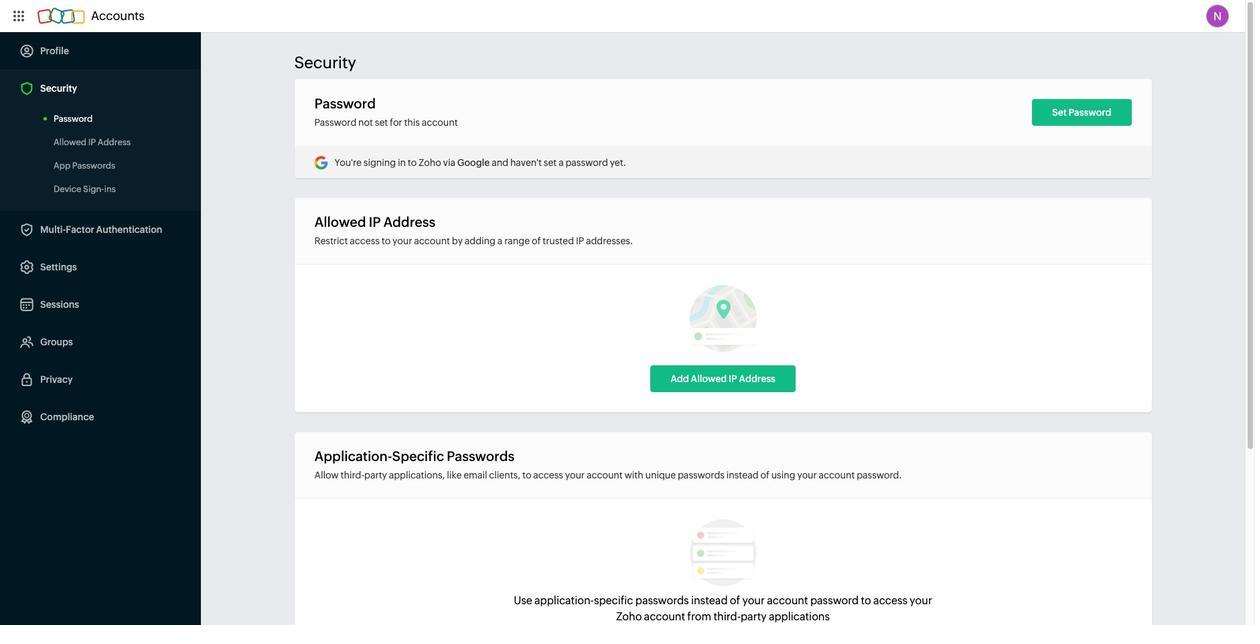 Task type: describe. For each thing, give the bounding box(es) containing it.
account left from at the right
[[644, 611, 685, 624]]

unique
[[646, 470, 676, 481]]

a for in
[[559, 157, 564, 168]]

yet.
[[610, 157, 626, 168]]

use
[[514, 595, 532, 608]]

with
[[625, 470, 644, 481]]

app passwords
[[54, 161, 115, 171]]

like
[[447, 470, 462, 481]]

specific
[[392, 449, 444, 464]]

set password
[[1053, 107, 1112, 118]]

set
[[1053, 107, 1067, 118]]

settings
[[40, 262, 77, 273]]

party inside the application-specific passwords allow third-party applications, like email clients, to access your account with unique passwords instead of using your account password.
[[365, 470, 387, 481]]

application-
[[535, 595, 594, 608]]

third- inside use application-specific passwords instead of your account password to access your zoho account from third-party applications
[[714, 611, 741, 624]]

third- inside the application-specific passwords allow third-party applications, like email clients, to access your account with unique passwords instead of using your account password.
[[341, 470, 365, 481]]

google
[[457, 157, 490, 168]]

account up applications
[[767, 595, 808, 608]]

authentication
[[96, 224, 162, 235]]

privacy
[[40, 375, 73, 385]]

ip inside add allowed ip address button
[[729, 374, 737, 385]]

of inside the application-specific passwords allow third-party applications, like email clients, to access your account with unique passwords instead of using your account password.
[[761, 470, 770, 481]]

password left not
[[315, 117, 357, 128]]

your inside the allowed ip address restrict access to your account by adding a range of trusted ip addresses.
[[393, 236, 412, 247]]

restrict
[[315, 236, 348, 247]]

factor
[[66, 224, 94, 235]]

add allowed ip address
[[671, 374, 776, 385]]

by
[[452, 236, 463, 247]]

accounts
[[91, 9, 145, 23]]

sessions
[[40, 300, 79, 310]]

you're
[[335, 157, 362, 168]]

to inside the application-specific passwords allow third-party applications, like email clients, to access your account with unique passwords instead of using your account password.
[[523, 470, 532, 481]]

allowed inside button
[[691, 374, 727, 385]]

account inside the allowed ip address restrict access to your account by adding a range of trusted ip addresses.
[[414, 236, 450, 247]]

profile
[[40, 46, 69, 56]]

multi-
[[40, 224, 66, 235]]

access inside the application-specific passwords allow third-party applications, like email clients, to access your account with unique passwords instead of using your account password.
[[534, 470, 563, 481]]

sign-
[[83, 184, 104, 194]]

compliance
[[40, 412, 94, 423]]

range
[[505, 236, 530, 247]]

address for allowed ip address
[[98, 137, 131, 147]]

0 vertical spatial passwords
[[72, 161, 115, 171]]

not
[[359, 117, 373, 128]]

application-specific passwords allow third-party applications, like email clients, to access your account with unique passwords instead of using your account password.
[[315, 449, 902, 481]]

access inside use application-specific passwords instead of your account password to access your zoho account from third-party applications
[[874, 595, 908, 608]]

password password not set for this account
[[315, 96, 458, 128]]

ip right trusted
[[576, 236, 584, 247]]

password inside button
[[1069, 107, 1112, 118]]

this
[[404, 117, 420, 128]]

zoho inside use application-specific passwords instead of your account password to access your zoho account from third-party applications
[[616, 611, 642, 624]]

application-
[[315, 449, 392, 464]]

password up allowed ip address
[[54, 114, 93, 124]]

address for allowed ip address restrict access to your account by adding a range of trusted ip addresses.
[[384, 214, 436, 230]]

0 vertical spatial password
[[566, 157, 608, 168]]

addresses.
[[586, 236, 633, 247]]

add
[[671, 374, 689, 385]]

groups
[[40, 337, 73, 348]]



Task type: locate. For each thing, give the bounding box(es) containing it.
use application-specific passwords instead of your account password to access your zoho account from third-party applications
[[514, 595, 933, 624]]

passwords
[[72, 161, 115, 171], [447, 449, 515, 464]]

a left range
[[498, 236, 503, 247]]

a right haven't
[[559, 157, 564, 168]]

allowed for allowed ip address restrict access to your account by adding a range of trusted ip addresses.
[[315, 214, 366, 230]]

account
[[422, 117, 458, 128], [414, 236, 450, 247], [587, 470, 623, 481], [819, 470, 855, 481], [767, 595, 808, 608], [644, 611, 685, 624]]

set password button
[[1032, 99, 1132, 126]]

2 horizontal spatial of
[[761, 470, 770, 481]]

party inside use application-specific passwords instead of your account password to access your zoho account from third-party applications
[[741, 611, 767, 624]]

a for address
[[498, 236, 503, 247]]

passwords inside use application-specific passwords instead of your account password to access your zoho account from third-party applications
[[636, 595, 689, 608]]

0 horizontal spatial address
[[98, 137, 131, 147]]

0 horizontal spatial access
[[350, 236, 380, 247]]

2 vertical spatial access
[[874, 595, 908, 608]]

device
[[54, 184, 81, 194]]

0 vertical spatial access
[[350, 236, 380, 247]]

a
[[559, 157, 564, 168], [498, 236, 503, 247]]

0 horizontal spatial a
[[498, 236, 503, 247]]

0 horizontal spatial allowed
[[54, 137, 86, 147]]

device sign-ins
[[54, 184, 116, 194]]

set right haven't
[[544, 157, 557, 168]]

set
[[375, 117, 388, 128], [544, 157, 557, 168]]

allowed ip address restrict access to your account by adding a range of trusted ip addresses.
[[315, 214, 633, 247]]

instead up from at the right
[[691, 595, 728, 608]]

0 vertical spatial allowed
[[54, 137, 86, 147]]

of inside use application-specific passwords instead of your account password to access your zoho account from third-party applications
[[730, 595, 740, 608]]

zoho left the via
[[419, 157, 441, 168]]

2 vertical spatial address
[[739, 374, 776, 385]]

0 vertical spatial security
[[294, 54, 356, 72]]

account left by
[[414, 236, 450, 247]]

zoho
[[419, 157, 441, 168], [616, 611, 642, 624]]

instead left using
[[727, 470, 759, 481]]

1 horizontal spatial allowed
[[315, 214, 366, 230]]

0 vertical spatial a
[[559, 157, 564, 168]]

0 vertical spatial zoho
[[419, 157, 441, 168]]

ip right the add
[[729, 374, 737, 385]]

password left yet.
[[566, 157, 608, 168]]

2 horizontal spatial access
[[874, 595, 908, 608]]

0 horizontal spatial set
[[375, 117, 388, 128]]

password up applications
[[811, 595, 859, 608]]

passwords inside the application-specific passwords allow third-party applications, like email clients, to access your account with unique passwords instead of using your account password.
[[678, 470, 725, 481]]

allowed
[[54, 137, 86, 147], [315, 214, 366, 230], [691, 374, 727, 385]]

1 vertical spatial third-
[[714, 611, 741, 624]]

set inside password password not set for this account
[[375, 117, 388, 128]]

password up not
[[315, 96, 376, 111]]

1 horizontal spatial security
[[294, 54, 356, 72]]

1 horizontal spatial zoho
[[616, 611, 642, 624]]

allowed right the add
[[691, 374, 727, 385]]

passwords right "unique"
[[678, 470, 725, 481]]

1 vertical spatial security
[[40, 83, 77, 94]]

using
[[772, 470, 796, 481]]

passwords inside the application-specific passwords allow third-party applications, like email clients, to access your account with unique passwords instead of using your account password.
[[447, 449, 515, 464]]

access
[[350, 236, 380, 247], [534, 470, 563, 481], [874, 595, 908, 608]]

0 horizontal spatial passwords
[[72, 161, 115, 171]]

1 horizontal spatial party
[[741, 611, 767, 624]]

password
[[315, 96, 376, 111], [1069, 107, 1112, 118], [54, 114, 93, 124], [315, 117, 357, 128]]

ip
[[88, 137, 96, 147], [369, 214, 381, 230], [576, 236, 584, 247], [729, 374, 737, 385]]

1 vertical spatial party
[[741, 611, 767, 624]]

1 vertical spatial set
[[544, 157, 557, 168]]

applications,
[[389, 470, 445, 481]]

1 horizontal spatial set
[[544, 157, 557, 168]]

2 horizontal spatial allowed
[[691, 374, 727, 385]]

allow
[[315, 470, 339, 481]]

1 vertical spatial password
[[811, 595, 859, 608]]

0 horizontal spatial zoho
[[419, 157, 441, 168]]

1 vertical spatial of
[[761, 470, 770, 481]]

zoho down specific
[[616, 611, 642, 624]]

of
[[532, 236, 541, 247], [761, 470, 770, 481], [730, 595, 740, 608]]

instead
[[727, 470, 759, 481], [691, 595, 728, 608]]

app
[[54, 161, 70, 171]]

party
[[365, 470, 387, 481], [741, 611, 767, 624]]

allowed inside the allowed ip address restrict access to your account by adding a range of trusted ip addresses.
[[315, 214, 366, 230]]

1 vertical spatial a
[[498, 236, 503, 247]]

password right the set
[[1069, 107, 1112, 118]]

0 vertical spatial instead
[[727, 470, 759, 481]]

1 horizontal spatial a
[[559, 157, 564, 168]]

0 vertical spatial of
[[532, 236, 541, 247]]

0 vertical spatial party
[[365, 470, 387, 481]]

party down 'application-'
[[365, 470, 387, 481]]

account left with
[[587, 470, 623, 481]]

in
[[398, 157, 406, 168]]

password inside use application-specific passwords instead of your account password to access your zoho account from third-party applications
[[811, 595, 859, 608]]

password
[[566, 157, 608, 168], [811, 595, 859, 608]]

trusted
[[543, 236, 574, 247]]

password.
[[857, 470, 902, 481]]

to inside the allowed ip address restrict access to your account by adding a range of trusted ip addresses.
[[382, 236, 391, 247]]

1 horizontal spatial of
[[730, 595, 740, 608]]

1 horizontal spatial access
[[534, 470, 563, 481]]

adding
[[465, 236, 496, 247]]

allowed up app
[[54, 137, 86, 147]]

access inside the allowed ip address restrict access to your account by adding a range of trusted ip addresses.
[[350, 236, 380, 247]]

0 horizontal spatial party
[[365, 470, 387, 481]]

0 vertical spatial set
[[375, 117, 388, 128]]

0 vertical spatial address
[[98, 137, 131, 147]]

set left for
[[375, 117, 388, 128]]

clients,
[[489, 470, 521, 481]]

1 vertical spatial address
[[384, 214, 436, 230]]

to
[[408, 157, 417, 168], [382, 236, 391, 247], [523, 470, 532, 481], [861, 595, 872, 608]]

1 vertical spatial passwords
[[447, 449, 515, 464]]

and
[[492, 157, 509, 168]]

2 vertical spatial allowed
[[691, 374, 727, 385]]

0 horizontal spatial third-
[[341, 470, 365, 481]]

1 vertical spatial passwords
[[636, 595, 689, 608]]

passwords
[[678, 470, 725, 481], [636, 595, 689, 608]]

address inside the allowed ip address restrict access to your account by adding a range of trusted ip addresses.
[[384, 214, 436, 230]]

1 vertical spatial zoho
[[616, 611, 642, 624]]

allowed up the restrict
[[315, 214, 366, 230]]

1 vertical spatial instead
[[691, 595, 728, 608]]

0 vertical spatial third-
[[341, 470, 365, 481]]

instead inside the application-specific passwords allow third-party applications, like email clients, to access your account with unique passwords instead of using your account password.
[[727, 470, 759, 481]]

address inside button
[[739, 374, 776, 385]]

1 horizontal spatial password
[[811, 595, 859, 608]]

third- right from at the right
[[714, 611, 741, 624]]

0 vertical spatial passwords
[[678, 470, 725, 481]]

applications
[[769, 611, 830, 624]]

third-
[[341, 470, 365, 481], [714, 611, 741, 624]]

email
[[464, 470, 487, 481]]

to inside use application-specific passwords instead of your account password to access your zoho account from third-party applications
[[861, 595, 872, 608]]

passwords up sign-
[[72, 161, 115, 171]]

party left applications
[[741, 611, 767, 624]]

allowed ip address
[[54, 137, 131, 147]]

add allowed ip address button
[[651, 366, 796, 393]]

1 vertical spatial allowed
[[315, 214, 366, 230]]

multi-factor authentication
[[40, 224, 162, 235]]

address
[[98, 137, 131, 147], [384, 214, 436, 230], [739, 374, 776, 385]]

2 horizontal spatial address
[[739, 374, 776, 385]]

ip up app passwords
[[88, 137, 96, 147]]

ip down signing
[[369, 214, 381, 230]]

passwords up email
[[447, 449, 515, 464]]

specific
[[594, 595, 634, 608]]

0 horizontal spatial security
[[40, 83, 77, 94]]

from
[[688, 611, 712, 624]]

a inside the allowed ip address restrict access to your account by adding a range of trusted ip addresses.
[[498, 236, 503, 247]]

ins
[[104, 184, 116, 194]]

of inside the allowed ip address restrict access to your account by adding a range of trusted ip addresses.
[[532, 236, 541, 247]]

for
[[390, 117, 402, 128]]

haven't
[[510, 157, 542, 168]]

security
[[294, 54, 356, 72], [40, 83, 77, 94]]

0 horizontal spatial password
[[566, 157, 608, 168]]

2 vertical spatial of
[[730, 595, 740, 608]]

1 horizontal spatial passwords
[[447, 449, 515, 464]]

third- down 'application-'
[[341, 470, 365, 481]]

passwords up from at the right
[[636, 595, 689, 608]]

1 horizontal spatial third-
[[714, 611, 741, 624]]

you're signing in to zoho via google and haven't set a password yet.
[[335, 157, 626, 168]]

1 vertical spatial access
[[534, 470, 563, 481]]

signing
[[364, 157, 396, 168]]

0 horizontal spatial of
[[532, 236, 541, 247]]

your
[[393, 236, 412, 247], [565, 470, 585, 481], [798, 470, 817, 481], [743, 595, 765, 608], [910, 595, 933, 608]]

1 horizontal spatial address
[[384, 214, 436, 230]]

account left password.
[[819, 470, 855, 481]]

account right this
[[422, 117, 458, 128]]

instead inside use application-specific passwords instead of your account password to access your zoho account from third-party applications
[[691, 595, 728, 608]]

allowed for allowed ip address
[[54, 137, 86, 147]]

via
[[443, 157, 456, 168]]

account inside password password not set for this account
[[422, 117, 458, 128]]



Task type: vqa. For each thing, say whether or not it's contained in the screenshot.
the Primary image at the bottom left of the page
no



